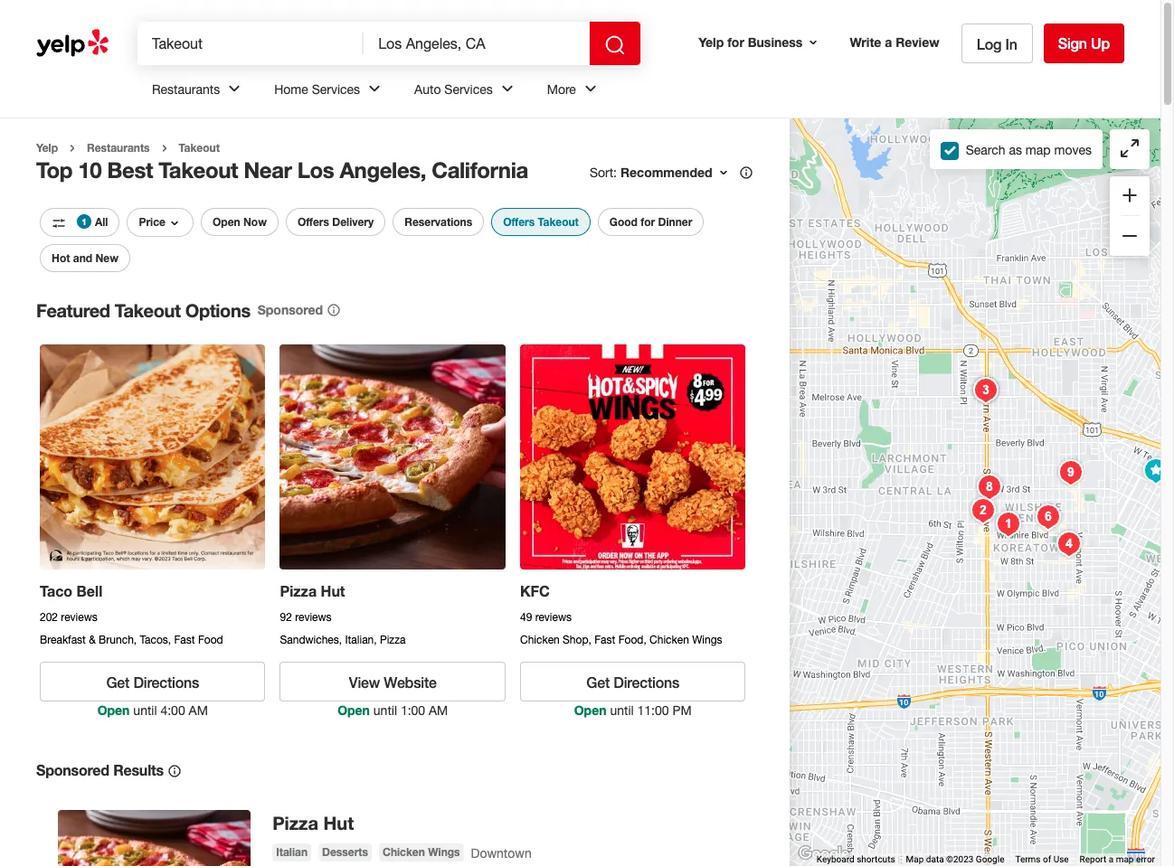 Task type: locate. For each thing, give the bounding box(es) containing it.
get directions link up open until 11:00 pm
[[520, 663, 746, 703]]

2 horizontal spatial reviews
[[535, 612, 572, 625]]

map right the as
[[1026, 143, 1051, 157]]

reviews right 49
[[535, 612, 572, 625]]

1 vertical spatial wings
[[428, 846, 460, 860]]

pizza hut link up italian on the bottom left of the page
[[273, 813, 354, 835]]

offers takeout
[[503, 216, 579, 229]]

16 filter v2 image
[[52, 216, 66, 231]]

1 horizontal spatial sponsored
[[258, 302, 323, 317]]

chicken wings button
[[379, 845, 464, 863]]

1 horizontal spatial wings
[[693, 635, 723, 647]]

1 horizontal spatial a
[[1109, 855, 1114, 865]]

error
[[1137, 855, 1156, 865]]

delivery
[[332, 216, 374, 229]]

3 24 chevron down v2 image from the left
[[497, 78, 518, 100]]

1 vertical spatial pizza
[[380, 635, 406, 647]]

1 horizontal spatial until
[[374, 704, 397, 719]]

get directions for kfc
[[587, 674, 680, 691]]

16 chevron down v2 image
[[807, 35, 821, 50], [716, 166, 731, 180]]

services for auto services
[[445, 82, 493, 96]]

1 vertical spatial a
[[1109, 855, 1114, 865]]

1 horizontal spatial offers
[[503, 216, 535, 229]]

1 fast from the left
[[174, 635, 195, 647]]

24 chevron down v2 image right more
[[580, 78, 602, 100]]

1 directions from the left
[[133, 674, 199, 691]]

services
[[312, 82, 360, 96], [445, 82, 493, 96]]

more
[[547, 82, 576, 96]]

pizza hut link
[[280, 583, 345, 600], [273, 813, 354, 835]]

none field up auto services link
[[378, 33, 576, 53]]

yelp for yelp for business
[[699, 34, 724, 49]]

0 vertical spatial map
[[1026, 143, 1051, 157]]

a right write
[[885, 34, 893, 49]]

1 horizontal spatial map
[[1116, 855, 1134, 865]]

takeout inside button
[[538, 216, 579, 229]]

0 vertical spatial pizza
[[280, 583, 317, 600]]

1 until from the left
[[133, 704, 157, 719]]

for for good
[[641, 216, 655, 229]]

24 chevron down v2 image inside auto services link
[[497, 78, 518, 100]]

wings right food,
[[693, 635, 723, 647]]

1 get directions from the left
[[106, 674, 199, 691]]

0 horizontal spatial fast
[[174, 635, 195, 647]]

sponsored for sponsored results
[[36, 762, 109, 779]]

offers inside 'button'
[[298, 216, 329, 229]]

kfc
[[520, 583, 550, 600]]

0 horizontal spatial until
[[133, 704, 157, 719]]

am
[[189, 704, 208, 719], [429, 704, 448, 719]]

1 horizontal spatial get
[[587, 674, 610, 691]]

open down view
[[338, 703, 370, 719]]

none field up home
[[152, 33, 349, 53]]

map left error
[[1116, 855, 1134, 865]]

2 fast from the left
[[595, 635, 616, 647]]

3 reviews from the left
[[535, 612, 572, 625]]

0 horizontal spatial 16 chevron down v2 image
[[716, 166, 731, 180]]

get directions up the "open until 4:00 am"
[[106, 674, 199, 691]]

get directions link
[[40, 663, 266, 703], [520, 663, 746, 703]]

open now button
[[201, 209, 279, 237]]

reviews up sandwiches,
[[295, 612, 332, 625]]

92 reviews
[[280, 612, 332, 625]]

services right home
[[312, 82, 360, 96]]

0 vertical spatial sponsored
[[258, 302, 323, 317]]

get down brunch,
[[106, 674, 130, 691]]

until left 1:00
[[374, 704, 397, 719]]

takeout
[[179, 141, 220, 155], [159, 158, 238, 183], [538, 216, 579, 229], [115, 299, 181, 321]]

24 chevron down v2 image right auto services
[[497, 78, 518, 100]]

0 horizontal spatial get
[[106, 674, 130, 691]]

0 vertical spatial a
[[885, 34, 893, 49]]

price
[[139, 216, 166, 229]]

hot and new button
[[40, 244, 130, 272]]

92
[[280, 612, 292, 625]]

3 until from the left
[[610, 704, 634, 719]]

2 horizontal spatial until
[[610, 704, 634, 719]]

google image
[[794, 843, 854, 867]]

1 horizontal spatial directions
[[614, 674, 680, 691]]

google
[[976, 855, 1005, 865]]

a for write
[[885, 34, 893, 49]]

sponsored for sponsored
[[258, 302, 323, 317]]

breakfast
[[40, 635, 86, 647]]

0 vertical spatial pizza hut
[[280, 583, 345, 600]]

restaurants link up best
[[87, 141, 150, 155]]

1 vertical spatial for
[[641, 216, 655, 229]]

open left now
[[213, 216, 240, 229]]

1 horizontal spatial chicken
[[520, 635, 560, 647]]

am for directions
[[189, 704, 208, 719]]

for inside filters group
[[641, 216, 655, 229]]

for left business at the top of the page
[[728, 34, 745, 49]]

1 vertical spatial yelp
[[36, 141, 58, 155]]

0 horizontal spatial chicken
[[383, 846, 425, 860]]

1 horizontal spatial get directions
[[587, 674, 680, 691]]

am right 1:00
[[429, 704, 448, 719]]

16 chevron down v2 image inside "recommended" dropdown button
[[716, 166, 731, 180]]

reviews for taco
[[61, 612, 98, 625]]

0 vertical spatial restaurants
[[152, 82, 220, 96]]

1 horizontal spatial fast
[[595, 635, 616, 647]]

get up open until 11:00 pm
[[587, 674, 610, 691]]

24 chevron down v2 image inside home services link
[[364, 78, 386, 100]]

chicken for chicken shop, fast food, chicken wings
[[520, 635, 560, 647]]

sandwiches,
[[280, 635, 342, 647]]

offers inside button
[[503, 216, 535, 229]]

pizza hut
[[280, 583, 345, 600], [273, 813, 354, 835]]

1 vertical spatial restaurants link
[[87, 141, 150, 155]]

near
[[244, 158, 292, 183]]

options
[[185, 299, 250, 321]]

16 info v2 image
[[327, 303, 341, 317], [167, 764, 182, 779]]

1 vertical spatial map
[[1116, 855, 1134, 865]]

0 horizontal spatial get directions link
[[40, 663, 266, 703]]

1 24 chevron down v2 image from the left
[[224, 78, 245, 100]]

4 24 chevron down v2 image from the left
[[580, 78, 602, 100]]

2 reviews from the left
[[295, 612, 332, 625]]

chicken
[[520, 635, 560, 647], [650, 635, 689, 647], [383, 846, 425, 860]]

16 chevron right v2 image
[[157, 141, 172, 155]]

2 get directions link from the left
[[520, 663, 746, 703]]

log in link
[[962, 24, 1033, 63]]

chicken inside button
[[383, 846, 425, 860]]

1 horizontal spatial 16 chevron down v2 image
[[807, 35, 821, 50]]

0 vertical spatial hut
[[321, 583, 345, 600]]

cooking mom image
[[991, 506, 1027, 543]]

wings left downtown
[[428, 846, 460, 860]]

0 horizontal spatial get directions
[[106, 674, 199, 691]]

0 horizontal spatial none field
[[152, 33, 349, 53]]

1 get from the left
[[106, 674, 130, 691]]

2 vertical spatial pizza
[[273, 813, 319, 835]]

expand map image
[[1119, 137, 1141, 159]]

1 vertical spatial restaurants
[[87, 141, 150, 155]]

and
[[73, 251, 92, 265]]

italian,
[[345, 635, 377, 647]]

get directions link up the "open until 4:00 am"
[[40, 663, 266, 703]]

24 chevron down v2 image
[[224, 78, 245, 100], [364, 78, 386, 100], [497, 78, 518, 100], [580, 78, 602, 100]]

24 chevron down v2 image down find field
[[224, 78, 245, 100]]

offers
[[298, 216, 329, 229], [503, 216, 535, 229]]

1 offers from the left
[[298, 216, 329, 229]]

restaurants link up takeout link
[[138, 65, 260, 118]]

zoom in image
[[1119, 185, 1141, 207]]

pizza hut for bottommost pizza hut link
[[273, 813, 354, 835]]

sponsored right options
[[258, 302, 323, 317]]

0 horizontal spatial a
[[885, 34, 893, 49]]

open left 4:00
[[97, 703, 130, 719]]

0 vertical spatial for
[[728, 34, 745, 49]]

Find text field
[[152, 33, 349, 53]]

1 horizontal spatial get directions link
[[520, 663, 746, 703]]

chicken right food,
[[650, 635, 689, 647]]

yelp up top
[[36, 141, 58, 155]]

0 vertical spatial pizza hut link
[[280, 583, 345, 600]]

24 chevron down v2 image left auto
[[364, 78, 386, 100]]

hot
[[52, 251, 70, 265]]

2 directions from the left
[[614, 674, 680, 691]]

pizza hut up 92 reviews
[[280, 583, 345, 600]]

2 get from the left
[[587, 674, 610, 691]]

None field
[[152, 33, 349, 53], [378, 33, 576, 53]]

202 reviews
[[40, 612, 98, 625]]

until inside open until 1:00 am
[[374, 704, 397, 719]]

map region
[[568, 0, 1175, 867]]

1 reviews from the left
[[61, 612, 98, 625]]

directions for taco bell
[[133, 674, 199, 691]]

2 24 chevron down v2 image from the left
[[364, 78, 386, 100]]

24 chevron down v2 image inside restaurants link
[[224, 78, 245, 100]]

until left 11:00
[[610, 704, 634, 719]]

am right 4:00
[[189, 704, 208, 719]]

view
[[349, 674, 380, 691]]

1 horizontal spatial am
[[429, 704, 448, 719]]

0 horizontal spatial am
[[189, 704, 208, 719]]

pizza hut link up 92 reviews
[[280, 583, 345, 600]]

sponsored left results
[[36, 762, 109, 779]]

2 get directions from the left
[[587, 674, 680, 691]]

keyboard shortcuts button
[[817, 854, 896, 867]]

16 info v2 image right results
[[167, 764, 182, 779]]

pizza hut up italian on the bottom left of the page
[[273, 813, 354, 835]]

0 horizontal spatial for
[[641, 216, 655, 229]]

all
[[95, 216, 108, 229]]

fast left food,
[[595, 635, 616, 647]]

hut up 92 reviews
[[321, 583, 345, 600]]

16 chevron down v2 image right business at the top of the page
[[807, 35, 821, 50]]

map
[[1026, 143, 1051, 157], [1116, 855, 1134, 865]]

get for kfc
[[587, 674, 610, 691]]

24 chevron down v2 image for more
[[580, 78, 602, 100]]

restaurants up best
[[87, 141, 150, 155]]

until inside the "open until 4:00 am"
[[133, 704, 157, 719]]

24 chevron down v2 image inside 'more' link
[[580, 78, 602, 100]]

none field near
[[378, 33, 576, 53]]

pizza up italian on the bottom left of the page
[[273, 813, 319, 835]]

chicken wings link
[[379, 845, 464, 863]]

16 info v2 image down filters group
[[327, 303, 341, 317]]

services right auto
[[445, 82, 493, 96]]

pizza for pizza hut link to the top
[[280, 583, 317, 600]]

16 chevron down v2 image left 16 info v2 image
[[716, 166, 731, 180]]

1 am from the left
[[189, 704, 208, 719]]

2 until from the left
[[374, 704, 397, 719]]

49 reviews
[[520, 612, 572, 625]]

24 chevron down v2 image for home services
[[364, 78, 386, 100]]

sponsored
[[258, 302, 323, 317], [36, 762, 109, 779]]

0 horizontal spatial wings
[[428, 846, 460, 860]]

desserts
[[322, 846, 368, 860]]

2 services from the left
[[445, 82, 493, 96]]

reviews up &
[[61, 612, 98, 625]]

write a review
[[850, 34, 940, 49]]

takeout left good
[[538, 216, 579, 229]]

report
[[1080, 855, 1107, 865]]

0 horizontal spatial map
[[1026, 143, 1051, 157]]

1 get directions link from the left
[[40, 663, 266, 703]]

good
[[610, 216, 638, 229]]

pizza right italian,
[[380, 635, 406, 647]]

16 chevron down v2 image
[[167, 216, 182, 231]]

24 chevron down v2 image for restaurants
[[224, 78, 245, 100]]

until
[[133, 704, 157, 719], [374, 704, 397, 719], [610, 704, 634, 719]]

2 offers from the left
[[503, 216, 535, 229]]

map for a
[[1116, 855, 1134, 865]]

food,
[[619, 635, 647, 647]]

1 none field from the left
[[152, 33, 349, 53]]

top 10 best takeout near los angeles, california
[[36, 158, 528, 183]]

for right good
[[641, 216, 655, 229]]

1 horizontal spatial none field
[[378, 33, 576, 53]]

offers for offers delivery
[[298, 216, 329, 229]]

pizza for bottommost pizza hut link
[[273, 813, 319, 835]]

now
[[243, 216, 267, 229]]

pizza up 92 reviews
[[280, 583, 317, 600]]

1 services from the left
[[312, 82, 360, 96]]

0 horizontal spatial sponsored
[[36, 762, 109, 779]]

Near text field
[[378, 33, 576, 53]]

hut
[[321, 583, 345, 600], [324, 813, 354, 835]]

write a review link
[[843, 26, 947, 58]]

recommended
[[621, 165, 713, 180]]

1 horizontal spatial restaurants
[[152, 82, 220, 96]]

yelp for business
[[699, 34, 803, 49]]

directions
[[133, 674, 199, 691], [614, 674, 680, 691]]

chicken right desserts
[[383, 846, 425, 860]]

0 vertical spatial 16 info v2 image
[[327, 303, 341, 317]]

until left 4:00
[[133, 704, 157, 719]]

restaurants
[[152, 82, 220, 96], [87, 141, 150, 155]]

view website link
[[280, 663, 506, 703]]

0 vertical spatial yelp
[[699, 34, 724, 49]]

None search field
[[138, 22, 645, 65]]

map for as
[[1026, 143, 1051, 157]]

get directions for taco bell
[[106, 674, 199, 691]]

hut up desserts
[[324, 813, 354, 835]]

1 vertical spatial pizza hut
[[273, 813, 354, 835]]

auto services
[[415, 82, 493, 96]]

until for bell
[[133, 704, 157, 719]]

for for yelp
[[728, 34, 745, 49]]

0 horizontal spatial directions
[[133, 674, 199, 691]]

directions up 4:00
[[133, 674, 199, 691]]

1 vertical spatial 16 chevron down v2 image
[[716, 166, 731, 180]]

0 horizontal spatial offers
[[298, 216, 329, 229]]

keyboard
[[817, 855, 855, 865]]

write
[[850, 34, 882, 49]]

get directions link for taco bell
[[40, 663, 266, 703]]

open left 11:00
[[574, 703, 607, 719]]

chicken down 49 reviews
[[520, 635, 560, 647]]

a right report
[[1109, 855, 1114, 865]]

1 horizontal spatial services
[[445, 82, 493, 96]]

dinner
[[658, 216, 693, 229]]

takeout link
[[179, 141, 220, 155]]

0 horizontal spatial reviews
[[61, 612, 98, 625]]

0 vertical spatial 16 chevron down v2 image
[[807, 35, 821, 50]]

offers left the delivery
[[298, 216, 329, 229]]

moves
[[1055, 143, 1092, 157]]

as
[[1009, 143, 1023, 157]]

shortcuts
[[857, 855, 896, 865]]

16 chevron down v2 image inside the yelp for business button
[[807, 35, 821, 50]]

none field find
[[152, 33, 349, 53]]

1 vertical spatial 16 info v2 image
[[167, 764, 182, 779]]

2 none field from the left
[[378, 33, 576, 53]]

1 vertical spatial sponsored
[[36, 762, 109, 779]]

keyboard shortcuts
[[817, 855, 896, 865]]

price button
[[127, 209, 194, 237]]

1 horizontal spatial yelp
[[699, 34, 724, 49]]

the kimbap image
[[972, 469, 1008, 505]]

restaurants up takeout link
[[152, 82, 220, 96]]

wings inside button
[[428, 846, 460, 860]]

get directions
[[106, 674, 199, 691], [587, 674, 680, 691]]

directions up 11:00
[[614, 674, 680, 691]]

0 horizontal spatial services
[[312, 82, 360, 96]]

yelp left business at the top of the page
[[699, 34, 724, 49]]

offers down california
[[503, 216, 535, 229]]

offers for offers takeout
[[503, 216, 535, 229]]

pizza
[[280, 583, 317, 600], [380, 635, 406, 647], [273, 813, 319, 835]]

am inside the "open until 4:00 am"
[[189, 704, 208, 719]]

get directions up open until 11:00 pm
[[587, 674, 680, 691]]

los
[[297, 158, 334, 183]]

0 horizontal spatial yelp
[[36, 141, 58, 155]]

1 horizontal spatial for
[[728, 34, 745, 49]]

am inside open until 1:00 am
[[429, 704, 448, 719]]

2 am from the left
[[429, 704, 448, 719]]

yelp inside button
[[699, 34, 724, 49]]

auto
[[415, 82, 441, 96]]

food
[[198, 635, 223, 647]]

until inside open until 11:00 pm
[[610, 704, 634, 719]]

yelp for the yelp link
[[36, 141, 58, 155]]

fast left food
[[174, 635, 195, 647]]

group
[[1110, 176, 1150, 256]]

1 horizontal spatial reviews
[[295, 612, 332, 625]]



Task type: describe. For each thing, give the bounding box(es) containing it.
reservations button
[[393, 209, 484, 237]]

results
[[113, 762, 164, 779]]

home
[[274, 82, 308, 96]]

open until 11:00 pm
[[574, 703, 692, 719]]

taco bell image
[[1138, 453, 1174, 489]]

0 vertical spatial restaurants link
[[138, 65, 260, 118]]

search
[[966, 143, 1006, 157]]

shop,
[[563, 635, 592, 647]]

2 horizontal spatial chicken
[[650, 635, 689, 647]]

tip's house image
[[965, 493, 1002, 529]]

log in
[[977, 35, 1018, 52]]

more link
[[533, 65, 616, 118]]

terms of use
[[1016, 855, 1069, 865]]

open inside button
[[213, 216, 240, 229]]

reviews for pizza
[[295, 612, 332, 625]]

get directions link for kfc
[[520, 663, 746, 703]]

home services
[[274, 82, 360, 96]]

sort:
[[590, 166, 617, 180]]

pizza hut for pizza hut link to the top
[[280, 583, 345, 600]]

0 horizontal spatial 16 info v2 image
[[167, 764, 182, 779]]

16 info v2 image
[[739, 166, 753, 180]]

takeout right 16 chevron right v2 image
[[179, 141, 220, 155]]

map
[[906, 855, 924, 865]]

4:00
[[161, 704, 185, 719]]

top
[[36, 158, 73, 183]]

business
[[748, 34, 803, 49]]

downtown
[[471, 847, 532, 862]]

1
[[82, 217, 87, 228]]

desserts link
[[319, 845, 372, 863]]

gengis khan image
[[968, 372, 1004, 409]]

in
[[1006, 35, 1018, 52]]

zoom out image
[[1119, 225, 1141, 247]]

49
[[520, 612, 532, 625]]

sign up link
[[1044, 24, 1125, 63]]

offers delivery button
[[286, 209, 386, 237]]

offers takeout button
[[492, 209, 591, 237]]

of
[[1043, 855, 1052, 865]]

0 vertical spatial wings
[[693, 635, 723, 647]]

terms of use link
[[1016, 855, 1069, 865]]

takeout down new
[[115, 299, 181, 321]]

1:00
[[401, 704, 425, 719]]

tacos,
[[140, 635, 171, 647]]

italian
[[276, 846, 308, 860]]

taco
[[40, 583, 73, 600]]

reservations
[[405, 216, 473, 229]]

home services link
[[260, 65, 400, 118]]

chicken wings
[[383, 846, 460, 860]]

16 chevron right v2 image
[[65, 141, 80, 155]]

24 chevron down v2 image for auto services
[[497, 78, 518, 100]]

open for taco bell
[[97, 703, 130, 719]]

16 chevron down v2 image for recommended
[[716, 166, 731, 180]]

search as map moves
[[966, 143, 1092, 157]]

a for report
[[1109, 855, 1114, 865]]

am for website
[[429, 704, 448, 719]]

rice chicken image
[[1051, 526, 1088, 562]]

1 vertical spatial hut
[[324, 813, 354, 835]]

desserts button
[[319, 845, 372, 863]]

directions for kfc
[[614, 674, 680, 691]]

get for taco bell
[[106, 674, 130, 691]]

angeles,
[[340, 158, 426, 183]]

featured
[[36, 299, 110, 321]]

offers delivery
[[298, 216, 374, 229]]

chicken for chicken wings
[[383, 846, 425, 860]]

brunch,
[[99, 635, 137, 647]]

restaurants inside business categories 'element'
[[152, 82, 220, 96]]

report a map error link
[[1080, 855, 1156, 865]]

review
[[896, 34, 940, 49]]

sign up
[[1059, 34, 1110, 52]]

open for pizza hut
[[338, 703, 370, 719]]

terms
[[1016, 855, 1041, 865]]

website
[[384, 674, 437, 691]]

taco bell
[[40, 583, 103, 600]]

rikas peruvian cuisine image
[[1053, 455, 1089, 491]]

search image
[[605, 34, 626, 56]]

view website
[[349, 674, 437, 691]]

©2023
[[947, 855, 974, 865]]

open for kfc
[[574, 703, 607, 719]]

featured takeout options
[[36, 299, 250, 321]]

filters group
[[36, 209, 708, 272]]

chd mandu la image
[[1031, 499, 1067, 535]]

use
[[1054, 855, 1069, 865]]

log
[[977, 35, 1002, 52]]

sponsored results
[[36, 762, 164, 779]]

services for home services
[[312, 82, 360, 96]]

yelp for business button
[[692, 26, 828, 58]]

takeout down takeout link
[[159, 158, 238, 183]]

business categories element
[[138, 65, 1125, 118]]

open until 1:00 am
[[338, 703, 448, 719]]

16 chevron down v2 image for yelp for business
[[807, 35, 821, 50]]

1 horizontal spatial 16 info v2 image
[[327, 303, 341, 317]]

sandwiches, italian, pizza
[[280, 635, 406, 647]]

pm
[[673, 704, 692, 719]]

0 horizontal spatial restaurants
[[87, 141, 150, 155]]

open now
[[213, 216, 267, 229]]

kfc link
[[520, 583, 550, 600]]

1 all
[[82, 216, 108, 229]]

chicken shop, fast food, chicken wings
[[520, 635, 723, 647]]

until for hut
[[374, 704, 397, 719]]

california
[[432, 158, 528, 183]]

best
[[107, 158, 153, 183]]

recommended button
[[621, 165, 731, 180]]

yelp link
[[36, 141, 58, 155]]

new
[[95, 251, 119, 265]]

report a map error
[[1080, 855, 1156, 865]]

hot and new
[[52, 251, 119, 265]]

abuelita's birria & mexican food image
[[968, 372, 1004, 409]]

10
[[78, 158, 102, 183]]

1 vertical spatial pizza hut link
[[273, 813, 354, 835]]

11:00
[[638, 704, 669, 719]]



Task type: vqa. For each thing, say whether or not it's contained in the screenshot.


